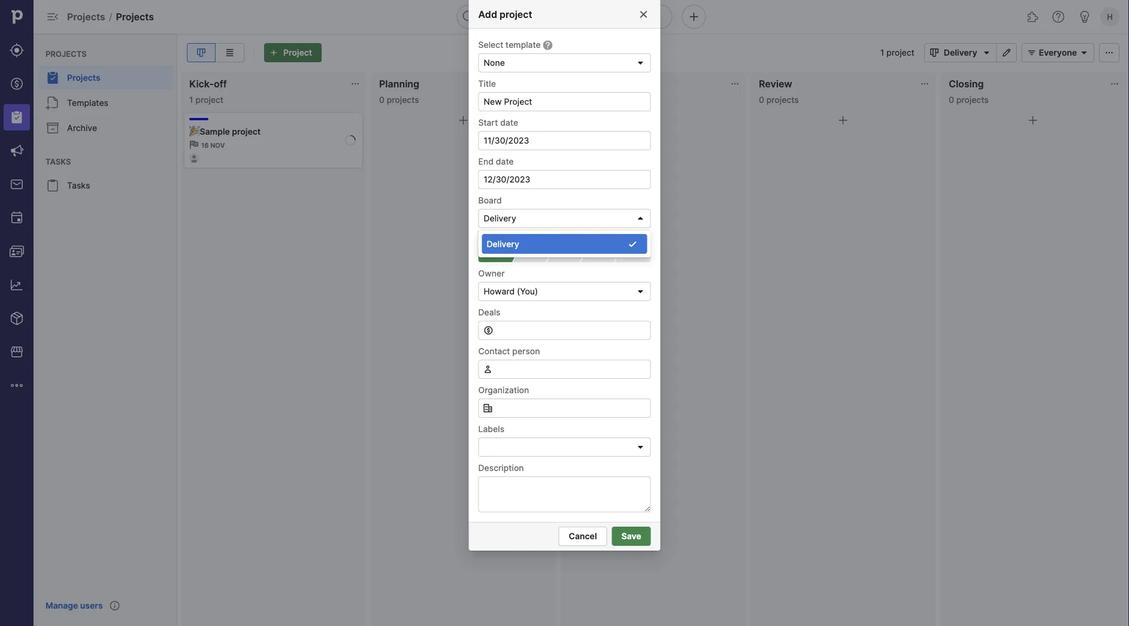 Task type: describe. For each thing, give the bounding box(es) containing it.
deals
[[478, 307, 500, 317]]

title
[[478, 78, 496, 89]]

contact person
[[478, 346, 540, 356]]

menu for select template
[[0, 0, 34, 627]]

(you)
[[517, 287, 538, 297]]

archive
[[67, 123, 97, 133]]

start date
[[478, 117, 518, 128]]

howard
[[484, 287, 515, 297]]

projects link
[[38, 66, 172, 90]]

kick-off 1 project
[[189, 78, 227, 105]]

howard (you)
[[484, 287, 538, 297]]

Search Pipedrive field
[[457, 5, 672, 29]]

h
[[1107, 12, 1113, 21]]

person
[[512, 346, 540, 356]]

labels
[[478, 424, 504, 434]]

16 nov
[[201, 142, 225, 149]]

delivery option
[[482, 234, 647, 254]]

home image
[[8, 8, 26, 26]]

projects for closing
[[956, 95, 989, 105]]

sales inbox image
[[10, 177, 24, 192]]

archive link
[[38, 116, 172, 140]]

color primary image inside 'everyone' button
[[1077, 48, 1091, 57]]

color undefined image for tasks
[[46, 178, 60, 193]]

color undefined image for templates
[[46, 96, 60, 110]]

quick help image
[[1051, 10, 1066, 24]]

board image
[[194, 48, 208, 57]]

project right sample
[[232, 126, 261, 137]]

cancel
[[569, 532, 597, 542]]

add
[[478, 8, 497, 20]]

date for start date
[[500, 117, 518, 128]]

everyone button
[[1021, 43, 1094, 62]]

edit board image
[[999, 48, 1014, 57]]

closing 0 projects
[[949, 78, 989, 105]]

manage
[[46, 601, 78, 611]]

end date
[[478, 156, 514, 167]]

review
[[759, 78, 792, 90]]

color primary inverted image
[[267, 48, 281, 57]]

color primary image inside delivery popup button
[[636, 214, 645, 223]]

quick add image
[[687, 10, 701, 24]]

none
[[484, 58, 505, 68]]

color primary image inside 'everyone' button
[[1024, 48, 1039, 57]]

menu for planning
[[34, 34, 177, 627]]

off
[[214, 78, 227, 90]]

review 0 projects
[[759, 78, 799, 105]]

🎉
[[189, 126, 198, 137]]

projects menu item
[[34, 66, 177, 90]]

templates
[[67, 98, 108, 108]]

description
[[478, 463, 524, 473]]

manage users button
[[38, 595, 110, 617]]

Howard (You) field
[[478, 282, 651, 301]]

organization
[[478, 385, 529, 395]]

sample
[[200, 126, 230, 137]]

leads image
[[10, 43, 24, 57]]

howard (you) button
[[478, 282, 651, 301]]

projects right /
[[116, 11, 154, 22]]

1 inside kick-off 1 project
[[189, 95, 193, 105]]

projects left /
[[67, 11, 105, 22]]

project inside kick-off 1 project
[[195, 95, 223, 105]]

mm/dd/yyyy text field for start date
[[478, 131, 651, 150]]

color muted image
[[543, 41, 553, 50]]

color primary image inside none popup button
[[636, 58, 645, 68]]

cancel button
[[559, 527, 607, 546]]



Task type: vqa. For each thing, say whether or not it's contained in the screenshot.
Tasks link
yes



Task type: locate. For each thing, give the bounding box(es) containing it.
2 color undefined image from the top
[[46, 178, 60, 193]]

0 horizontal spatial color secondary rgba image
[[350, 79, 360, 89]]

color undefined image
[[46, 121, 60, 135], [46, 178, 60, 193]]

color primary image
[[639, 10, 648, 19], [927, 48, 941, 57], [980, 48, 994, 57], [1024, 48, 1039, 57], [456, 113, 470, 128], [1026, 113, 1040, 128], [636, 214, 645, 223], [628, 239, 638, 249], [636, 287, 645, 296], [484, 326, 493, 335], [483, 404, 493, 413]]

0 vertical spatial tasks
[[46, 157, 71, 166]]

0 horizontal spatial 0
[[379, 95, 384, 105]]

1 color undefined image from the top
[[46, 121, 60, 135]]

projects inside "planning 0 projects"
[[387, 95, 419, 105]]

date for end date
[[496, 156, 514, 167]]

1 vertical spatial date
[[496, 156, 514, 167]]

select template
[[478, 40, 541, 50]]

3 color secondary rgba image from the left
[[1110, 79, 1119, 89]]

owner
[[478, 268, 505, 279]]

None text field
[[478, 92, 651, 111], [493, 322, 650, 340], [478, 360, 651, 379], [478, 399, 651, 418], [478, 477, 651, 513], [478, 92, 651, 111], [493, 322, 650, 340], [478, 360, 651, 379], [478, 399, 651, 418], [478, 477, 651, 513]]

2 color secondary rgba image from the left
[[920, 79, 930, 89]]

0 vertical spatial color undefined image
[[46, 121, 60, 135]]

None field
[[478, 53, 651, 72]]

delivery inside delivery button
[[944, 48, 977, 58]]

1 vertical spatial color undefined image
[[46, 96, 60, 110]]

1 vertical spatial mm/dd/yyyy text field
[[478, 170, 651, 189]]

projects down the planning
[[387, 95, 419, 105]]

0 for review
[[759, 95, 764, 105]]

delivery button
[[478, 209, 651, 228]]

0 down closing
[[949, 95, 954, 105]]

delivery down board
[[484, 214, 516, 224]]

projects image
[[10, 110, 24, 125]]

users
[[80, 601, 103, 611]]

nov
[[210, 142, 225, 149]]

date right "start"
[[500, 117, 518, 128]]

save button
[[612, 527, 651, 546]]

end
[[478, 156, 493, 167]]

color secondary rgba image for kick-off
[[350, 79, 360, 89]]

0
[[379, 95, 384, 105], [759, 95, 764, 105], [949, 95, 954, 105]]

mm/dd/yyyy text field for end date
[[478, 170, 651, 189]]

2 projects from the left
[[766, 95, 799, 105]]

0 horizontal spatial projects
[[387, 95, 419, 105]]

color primary image inside the howard (you) popup button
[[636, 287, 645, 296]]

projects down the 'review'
[[766, 95, 799, 105]]

delivery list box
[[478, 231, 651, 258]]

none button
[[478, 53, 651, 72]]

0 vertical spatial delivery
[[944, 48, 977, 58]]

activities image
[[10, 211, 24, 225]]

color undefined image right sales inbox icon
[[46, 178, 60, 193]]

0 down the 'review'
[[759, 95, 764, 105]]

project
[[499, 8, 532, 20], [887, 48, 914, 58], [195, 95, 223, 105], [232, 126, 261, 137]]

delivery up owner
[[487, 239, 519, 249]]

0 inside review 0 projects
[[759, 95, 764, 105]]

open menu image
[[636, 443, 645, 452]]

templates link
[[38, 91, 172, 115]]

project
[[283, 48, 312, 58]]

color secondary rgba image for review
[[920, 79, 930, 89]]

3 0 from the left
[[949, 95, 954, 105]]

2 color undefined image from the top
[[46, 96, 60, 110]]

0 for planning
[[379, 95, 384, 105]]

1 0 from the left
[[379, 95, 384, 105]]

planning
[[379, 78, 419, 90]]

menu item
[[0, 101, 34, 134]]

none field open menu
[[478, 438, 651, 457]]

deals image
[[10, 77, 24, 91]]

color primary image
[[1077, 48, 1091, 57], [1102, 48, 1116, 57], [636, 58, 645, 68], [836, 113, 850, 128], [483, 365, 493, 374]]

add project
[[478, 8, 532, 20]]

color undefined image inside templates link
[[46, 96, 60, 110]]

1 vertical spatial 1
[[189, 95, 193, 105]]

/
[[109, 11, 112, 22]]

menu containing projects
[[34, 34, 177, 627]]

1 projects from the left
[[387, 95, 419, 105]]

delivery inside delivery option
[[487, 239, 519, 249]]

0 vertical spatial mm/dd/yyyy text field
[[478, 131, 651, 150]]

tasks
[[46, 157, 71, 166], [67, 181, 90, 191]]

color undefined image left templates
[[46, 96, 60, 110]]

1 vertical spatial delivery
[[484, 214, 516, 224]]

tasks link
[[38, 174, 172, 198]]

project down kick-
[[195, 95, 223, 105]]

MM/DD/YYYY text field
[[478, 131, 651, 150], [478, 170, 651, 189]]

2 horizontal spatial color secondary rgba image
[[1110, 79, 1119, 89]]

projects down "menu toggle" image on the top left of page
[[46, 49, 87, 58]]

1 horizontal spatial projects
[[766, 95, 799, 105]]

color undefined image for projects
[[46, 71, 60, 85]]

color secondary rgba image
[[350, 79, 360, 89], [920, 79, 930, 89], [1110, 79, 1119, 89]]

project button
[[264, 43, 322, 62]]

delivery for delivery popup button
[[484, 214, 516, 224]]

save
[[621, 532, 641, 542]]

menu
[[0, 0, 34, 627], [34, 34, 177, 627]]

planning 0 projects
[[379, 78, 419, 105]]

template
[[506, 40, 541, 50]]

2 vertical spatial delivery
[[487, 239, 519, 249]]

everyone
[[1039, 48, 1077, 58]]

projects for review
[[766, 95, 799, 105]]

1 vertical spatial color undefined image
[[46, 178, 60, 193]]

16
[[201, 142, 209, 149]]

delivery up closing
[[944, 48, 977, 58]]

date right end
[[496, 156, 514, 167]]

color secondary rgba image for closing
[[1110, 79, 1119, 89]]

1
[[880, 48, 884, 58], [189, 95, 193, 105]]

h button
[[1098, 5, 1122, 29]]

color primary image inside delivery option
[[628, 239, 638, 249]]

products image
[[10, 311, 24, 326]]

None field
[[478, 209, 651, 258], [478, 321, 651, 340], [478, 360, 651, 379], [478, 399, 651, 418], [478, 438, 651, 457], [478, 209, 651, 258], [478, 321, 651, 340], [478, 360, 651, 379], [478, 399, 651, 418]]

closing
[[949, 78, 984, 90]]

0 vertical spatial 1
[[880, 48, 884, 58]]

start
[[478, 117, 498, 128]]

color undefined image
[[46, 71, 60, 85], [46, 96, 60, 110]]

1 mm/dd/yyyy text field from the top
[[478, 131, 651, 150]]

color undefined image right deals icon
[[46, 71, 60, 85]]

projects down closing
[[956, 95, 989, 105]]

2 mm/dd/yyyy text field from the top
[[478, 170, 651, 189]]

projects
[[387, 95, 419, 105], [766, 95, 799, 105], [956, 95, 989, 105]]

projects
[[67, 11, 105, 22], [116, 11, 154, 22], [46, 49, 87, 58], [67, 73, 100, 83]]

0 down the planning
[[379, 95, 384, 105]]

color undefined image inside tasks link
[[46, 178, 60, 193]]

contact
[[478, 346, 510, 356]]

2 0 from the left
[[759, 95, 764, 105]]

color secondary rgba image
[[730, 79, 740, 89]]

2 horizontal spatial 0
[[949, 95, 954, 105]]

color undefined image inside archive link
[[46, 121, 60, 135]]

projects for planning
[[387, 95, 419, 105]]

delivery
[[944, 48, 977, 58], [484, 214, 516, 224], [487, 239, 519, 249]]

0 for closing
[[949, 95, 954, 105]]

color undefined image left archive
[[46, 121, 60, 135]]

0 inside "planning 0 projects"
[[379, 95, 384, 105]]

menu toggle image
[[46, 10, 60, 24]]

project right add
[[499, 8, 532, 20]]

marketplace image
[[10, 345, 24, 359]]

1 color undefined image from the top
[[46, 71, 60, 85]]

0 horizontal spatial 1
[[189, 95, 193, 105]]

🎉  sample project
[[189, 126, 261, 137]]

0 vertical spatial color undefined image
[[46, 71, 60, 85]]

1 horizontal spatial 1
[[880, 48, 884, 58]]

1 vertical spatial tasks
[[67, 181, 90, 191]]

delivery button
[[924, 43, 996, 62]]

projects inside closing 0 projects
[[956, 95, 989, 105]]

project left delivery button
[[887, 48, 914, 58]]

projects inside review 0 projects
[[766, 95, 799, 105]]

1 horizontal spatial 0
[[759, 95, 764, 105]]

projects inside menu item
[[67, 73, 100, 83]]

1 project
[[880, 48, 914, 58]]

board
[[478, 195, 502, 205]]

color undefined image inside "projects" link
[[46, 71, 60, 85]]

0 inside closing 0 projects
[[949, 95, 954, 105]]

color undefined image for archive
[[46, 121, 60, 135]]

date
[[500, 117, 518, 128], [496, 156, 514, 167]]

manage users
[[46, 601, 103, 611]]

2 horizontal spatial projects
[[956, 95, 989, 105]]

phase
[[478, 234, 503, 244]]

info image
[[110, 601, 120, 611]]

insights image
[[10, 278, 24, 292]]

list image
[[223, 48, 237, 57]]

0 vertical spatial date
[[500, 117, 518, 128]]

3 projects from the left
[[956, 95, 989, 105]]

projects / projects
[[67, 11, 154, 22]]

delivery inside delivery popup button
[[484, 214, 516, 224]]

sales assistant image
[[1078, 10, 1092, 24]]

kick-
[[189, 78, 214, 90]]

projects up templates
[[67, 73, 100, 83]]

delivery for delivery option at the top of page
[[487, 239, 519, 249]]

more image
[[10, 379, 24, 393]]

1 color secondary rgba image from the left
[[350, 79, 360, 89]]

color secondary image
[[189, 140, 199, 150]]

select
[[478, 40, 503, 50]]

campaigns image
[[10, 144, 24, 158]]

1 horizontal spatial color secondary rgba image
[[920, 79, 930, 89]]

contacts image
[[10, 244, 24, 259]]



